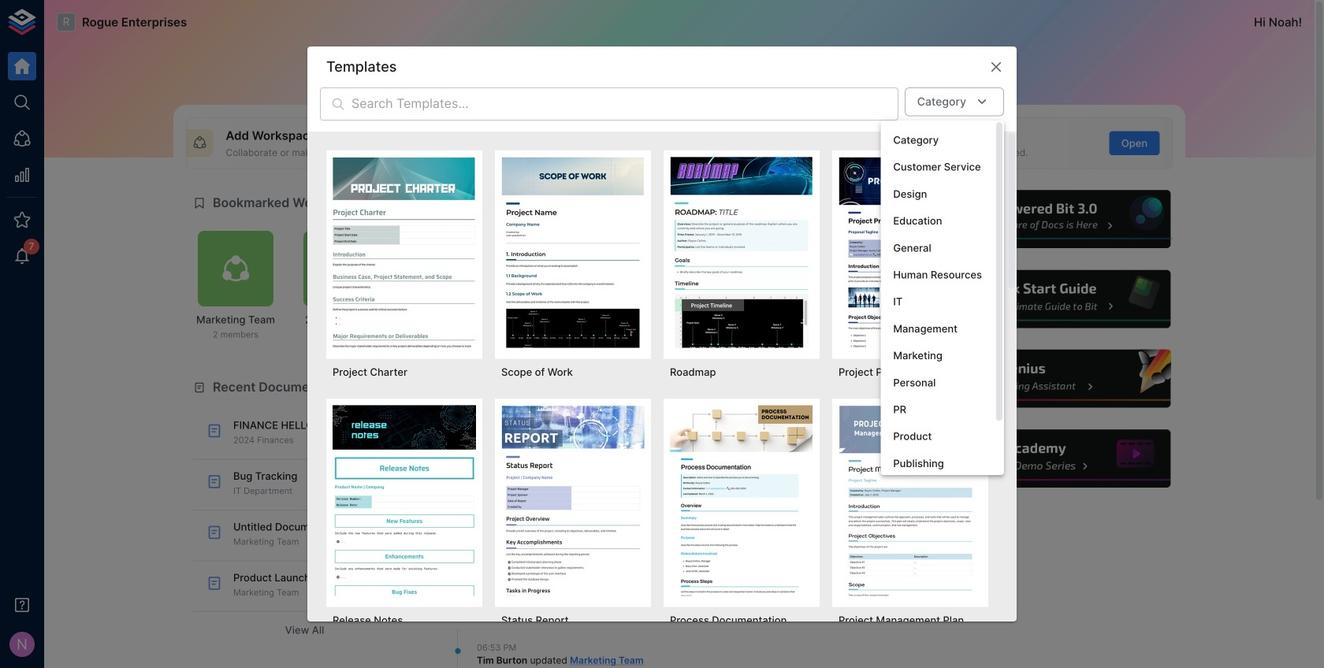 Task type: vqa. For each thing, say whether or not it's contained in the screenshot.
partnership marketing plan to the left
no



Task type: describe. For each thing, give the bounding box(es) containing it.
process documentation image
[[670, 405, 813, 596]]

roadmap image
[[670, 157, 813, 348]]

project charter image
[[333, 157, 476, 348]]

2 help image from the top
[[936, 268, 1173, 330]]

1 help image from the top
[[936, 188, 1173, 251]]

4 help image from the top
[[936, 428, 1173, 490]]



Task type: locate. For each thing, give the bounding box(es) containing it.
release notes image
[[333, 405, 476, 596]]

status report image
[[501, 405, 645, 596]]

3 help image from the top
[[936, 348, 1173, 410]]

project management plan image
[[839, 405, 982, 596]]

Search Templates... text field
[[352, 87, 898, 120]]

project proposal image
[[839, 157, 982, 348]]

scope of work image
[[501, 157, 645, 348]]

help image
[[936, 188, 1173, 251], [936, 268, 1173, 330], [936, 348, 1173, 410], [936, 428, 1173, 490]]

dialog
[[307, 46, 1017, 668]]



